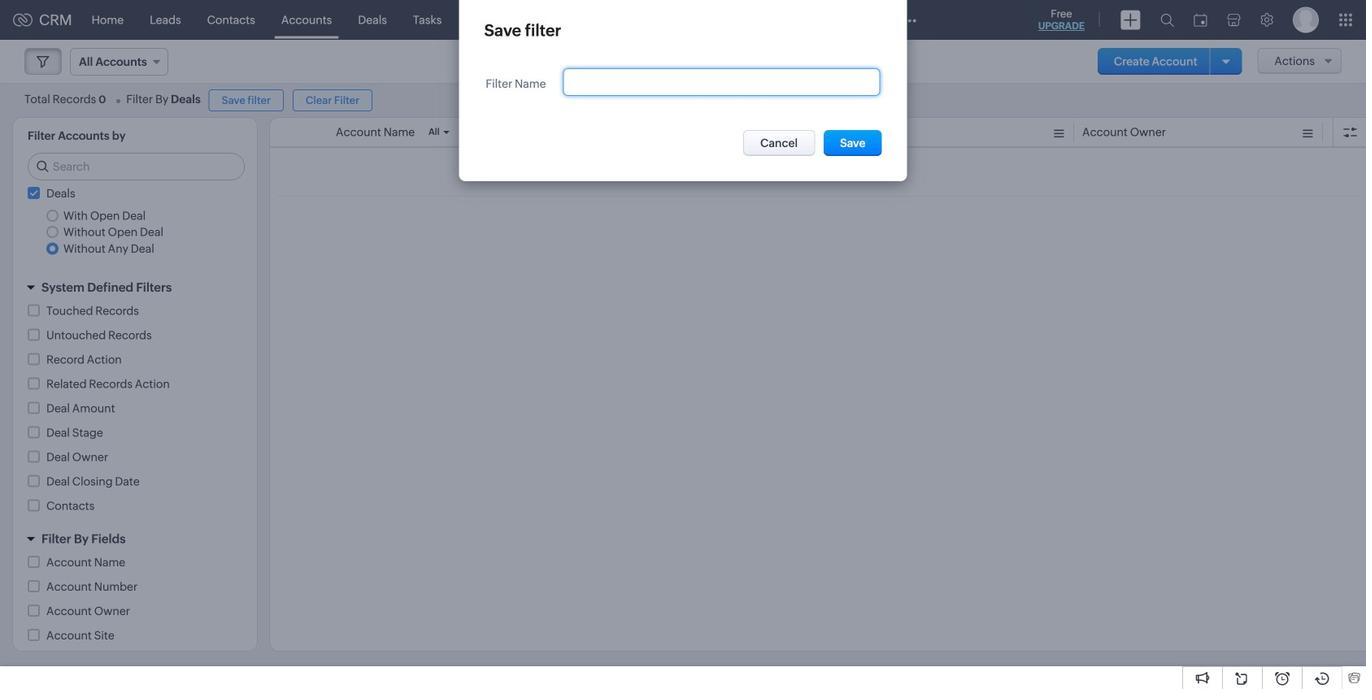 Task type: locate. For each thing, give the bounding box(es) containing it.
profile image
[[1293, 7, 1319, 33]]

None text field
[[564, 69, 880, 95]]



Task type: vqa. For each thing, say whether or not it's contained in the screenshot.
text box
yes



Task type: describe. For each thing, give the bounding box(es) containing it.
profile element
[[1284, 0, 1329, 39]]

Search text field
[[28, 154, 244, 180]]

logo image
[[13, 13, 33, 26]]



